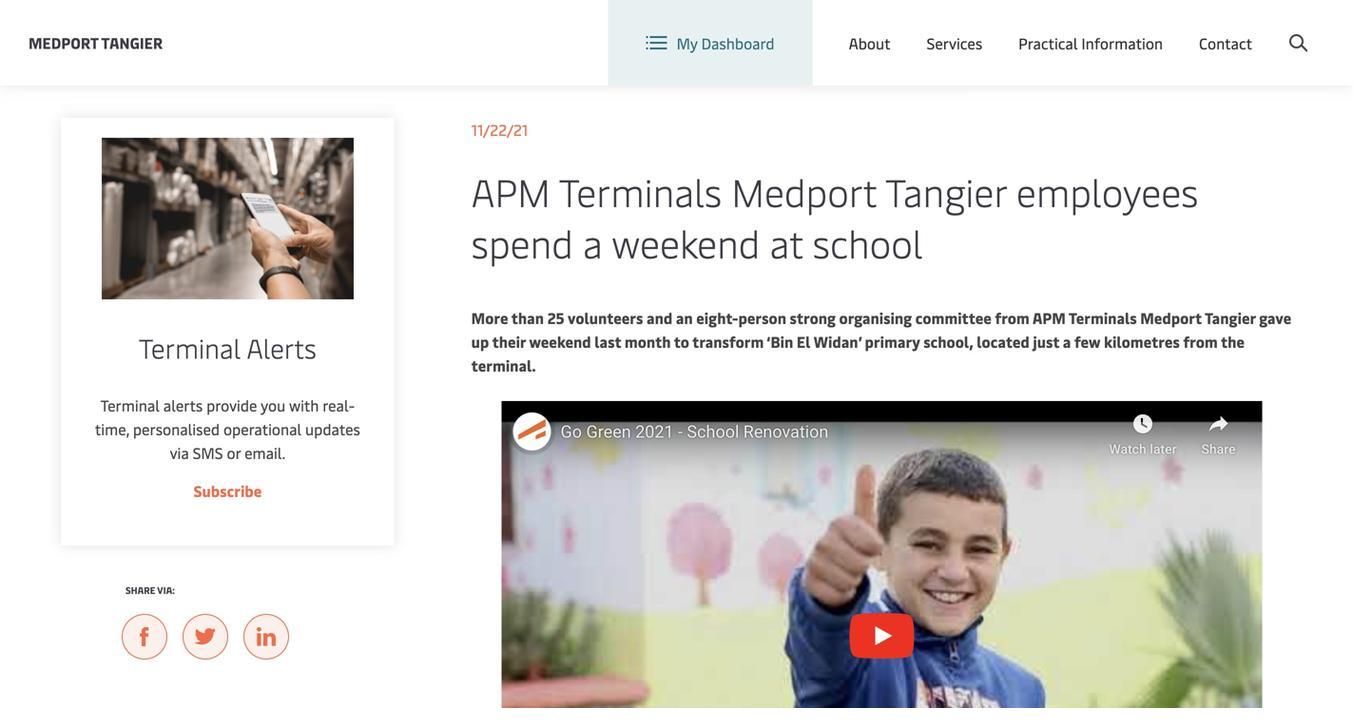 Task type: vqa. For each thing, say whether or not it's contained in the screenshot.
email.
yes



Task type: locate. For each thing, give the bounding box(es) containing it.
school inside the apm terminals medport tangier employees spend a weekend at school
[[813, 217, 923, 268]]

medport tangier
[[29, 32, 163, 53], [61, 33, 159, 51]]

medport
[[29, 32, 98, 53], [61, 33, 113, 51]]

25
[[547, 308, 565, 328]]

organising
[[839, 308, 912, 328]]

at up the person
[[770, 217, 803, 268]]

subscribe
[[194, 481, 262, 501]]

2 vertical spatial medport
[[1140, 308, 1202, 328]]

weekend inside more than 25 volunteers and an eight-person strong organising committee from apm terminals medport tangier gave up their weekend last month to transform 'bin el widan' primary school, located just a few kilometres from the terminal.
[[529, 331, 591, 352]]

few
[[1074, 331, 1101, 352]]

0 vertical spatial apm terminals medport tangier employees spend a weekend at school
[[228, 33, 649, 51]]

global
[[987, 18, 1030, 38]]

via:
[[157, 584, 175, 597]]

0 vertical spatial spend
[[490, 33, 526, 51]]

1 medport from the left
[[29, 32, 98, 53]]

0 vertical spatial weekend
[[539, 33, 592, 51]]

1 vertical spatial spend
[[471, 217, 573, 268]]

at inside the apm terminals medport tangier employees spend a weekend at school
[[770, 217, 803, 268]]

2 vertical spatial weekend
[[529, 331, 591, 352]]

2 horizontal spatial apm
[[1033, 308, 1066, 328]]

practical information
[[1019, 33, 1163, 53]]

terminal
[[139, 330, 241, 366], [100, 395, 160, 416]]

spend up than
[[471, 217, 573, 268]]

last
[[595, 331, 621, 352]]

1 vertical spatial apm
[[471, 165, 550, 217]]

committee
[[915, 308, 992, 328]]

services
[[927, 33, 983, 53]]

0 vertical spatial a
[[529, 33, 536, 51]]

0 horizontal spatial school
[[610, 33, 649, 51]]

1 horizontal spatial apm
[[471, 165, 550, 217]]

0 vertical spatial terminal
[[139, 330, 241, 366]]

school down 211122 medport image
[[610, 33, 649, 51]]

0 horizontal spatial terminals
[[260, 33, 317, 51]]

their
[[492, 331, 526, 352]]

an
[[676, 308, 693, 328]]

1 horizontal spatial terminals
[[559, 165, 722, 217]]

from up located
[[995, 308, 1030, 328]]

subscribe link
[[194, 481, 262, 501]]

1 vertical spatial at
[[770, 217, 803, 268]]

1 vertical spatial weekend
[[612, 217, 760, 268]]

1 vertical spatial terminals
[[559, 165, 722, 217]]

employees
[[422, 33, 486, 51], [1016, 165, 1199, 217]]

a inside more than 25 volunteers and an eight-person strong organising committee from apm terminals medport tangier gave up their weekend last month to transform 'bin el widan' primary school, located just a few kilometres from the terminal.
[[1063, 331, 1071, 352]]

terminal up alerts
[[139, 330, 241, 366]]

apm terminals medport tangier employees spend a weekend at school
[[228, 33, 649, 51], [471, 165, 1199, 268]]

alerts image
[[102, 138, 354, 300]]

terminal inside terminal alerts provide you with real- time, personalised operational updates via sms or email.
[[100, 395, 160, 416]]

volunteers
[[568, 308, 643, 328]]

at down 211122 medport image
[[595, 33, 607, 51]]

from
[[995, 308, 1030, 328], [1183, 331, 1218, 352]]

1 horizontal spatial school
[[813, 217, 923, 268]]

my
[[677, 33, 698, 53]]

1 vertical spatial medport
[[732, 165, 877, 217]]

location
[[867, 18, 926, 38]]

weekend
[[539, 33, 592, 51], [612, 217, 760, 268], [529, 331, 591, 352]]

0 horizontal spatial a
[[529, 33, 536, 51]]

provide
[[206, 395, 257, 416]]

from left the
[[1183, 331, 1218, 352]]

medport tangier link
[[29, 31, 163, 55], [61, 33, 159, 51]]

you
[[261, 395, 285, 416]]

1 vertical spatial school
[[813, 217, 923, 268]]

my dashboard button
[[646, 0, 775, 86]]

1 medport tangier from the left
[[29, 32, 163, 53]]

gave
[[1259, 308, 1292, 328]]

1 vertical spatial terminal
[[100, 395, 160, 416]]

terminals
[[260, 33, 317, 51], [559, 165, 722, 217], [1069, 308, 1137, 328]]

0 vertical spatial from
[[995, 308, 1030, 328]]

spend up 11/22/21
[[490, 33, 526, 51]]

kilometres
[[1104, 331, 1180, 352]]

month
[[625, 331, 671, 352]]

1 horizontal spatial medport
[[732, 165, 877, 217]]

0 vertical spatial school
[[610, 33, 649, 51]]

2 horizontal spatial a
[[1063, 331, 1071, 352]]

1 horizontal spatial employees
[[1016, 165, 1199, 217]]

0 horizontal spatial apm
[[228, 33, 257, 51]]

time,
[[95, 419, 129, 439]]

spend inside the apm terminals medport tangier employees spend a weekend at school
[[471, 217, 573, 268]]

terminal up time,
[[100, 395, 160, 416]]

medport
[[321, 33, 373, 51], [732, 165, 877, 217], [1140, 308, 1202, 328]]

login
[[1163, 18, 1201, 38]]

0 vertical spatial employees
[[422, 33, 486, 51]]

0 vertical spatial apm
[[228, 33, 257, 51]]

school up organising
[[813, 217, 923, 268]]

to
[[674, 331, 689, 352]]

school,
[[924, 331, 973, 352]]

2 vertical spatial a
[[1063, 331, 1071, 352]]

and
[[647, 308, 673, 328]]

1 horizontal spatial from
[[1183, 331, 1218, 352]]

0 horizontal spatial medport
[[321, 33, 373, 51]]

a
[[529, 33, 536, 51], [583, 217, 602, 268], [1063, 331, 1071, 352]]

0 vertical spatial medport
[[321, 33, 373, 51]]

2 vertical spatial apm
[[1033, 308, 1066, 328]]

1 vertical spatial employees
[[1016, 165, 1199, 217]]

0 horizontal spatial employees
[[422, 33, 486, 51]]

the
[[1221, 331, 1245, 352]]

0 horizontal spatial from
[[995, 308, 1030, 328]]

tangier
[[101, 32, 163, 53], [116, 33, 159, 51], [376, 33, 419, 51], [885, 165, 1007, 217], [1205, 308, 1256, 328]]

2 medport from the left
[[61, 33, 113, 51]]

menu
[[1034, 18, 1073, 38]]

2 horizontal spatial terminals
[[1069, 308, 1137, 328]]

alerts
[[163, 395, 203, 416]]

services button
[[927, 0, 983, 86]]

at
[[595, 33, 607, 51], [770, 217, 803, 268]]

terminal for terminal alerts provide you with real- time, personalised operational updates via sms or email.
[[100, 395, 160, 416]]

with
[[289, 395, 319, 416]]

apm
[[228, 33, 257, 51], [471, 165, 550, 217], [1033, 308, 1066, 328]]

operational
[[223, 419, 302, 439]]

1 horizontal spatial at
[[770, 217, 803, 268]]

medport inside the apm terminals medport tangier employees spend a weekend at school
[[732, 165, 877, 217]]

0 horizontal spatial at
[[595, 33, 607, 51]]

or
[[227, 443, 241, 463]]

updates
[[305, 419, 360, 439]]

email.
[[244, 443, 285, 463]]

2 horizontal spatial medport
[[1140, 308, 1202, 328]]

11/22/21
[[471, 119, 528, 140]]

1 vertical spatial a
[[583, 217, 602, 268]]

spend
[[490, 33, 526, 51], [471, 217, 573, 268]]

211122 medport image
[[0, 0, 1353, 25]]

2 vertical spatial terminals
[[1069, 308, 1137, 328]]

school
[[610, 33, 649, 51], [813, 217, 923, 268]]



Task type: describe. For each thing, give the bounding box(es) containing it.
sms
[[193, 443, 223, 463]]

strong
[[790, 308, 836, 328]]

1 vertical spatial apm terminals medport tangier employees spend a weekend at school
[[471, 165, 1199, 268]]

apm inside the apm terminals medport tangier employees spend a weekend at school
[[471, 165, 550, 217]]

medport inside more than 25 volunteers and an eight-person strong organising committee from apm terminals medport tangier gave up their weekend last month to transform 'bin el widan' primary school, located just a few kilometres from the terminal.
[[1140, 308, 1202, 328]]

than
[[511, 308, 544, 328]]

'bin
[[766, 331, 793, 352]]

account
[[1261, 18, 1317, 38]]

located
[[977, 331, 1030, 352]]

switch location
[[818, 18, 926, 38]]

terminal alerts provide you with real- time, personalised operational updates via sms or email.
[[95, 395, 360, 463]]

contact
[[1199, 33, 1252, 53]]

practical information button
[[1019, 0, 1163, 86]]

employees inside the apm terminals medport tangier employees spend a weekend at school
[[1016, 165, 1199, 217]]

terminal alerts
[[139, 330, 316, 366]]

transform
[[692, 331, 764, 352]]

via
[[170, 443, 189, 463]]

widan'
[[814, 331, 862, 352]]

about
[[849, 33, 891, 53]]

eight-
[[696, 308, 738, 328]]

information
[[1082, 33, 1163, 53]]

more than 25 volunteers and an eight-person strong organising committee from apm terminals medport tangier gave up their weekend last month to transform 'bin el widan' primary school, located just a few kilometres from the terminal.
[[471, 308, 1292, 376]]

just
[[1033, 331, 1060, 352]]

switch
[[818, 18, 863, 38]]

terminals inside the apm terminals medport tangier employees spend a weekend at school
[[559, 165, 722, 217]]

login / create account
[[1163, 18, 1317, 38]]

0 vertical spatial at
[[595, 33, 607, 51]]

real-
[[323, 395, 355, 416]]

personalised
[[133, 419, 220, 439]]

practical
[[1019, 33, 1078, 53]]

alerts
[[247, 330, 316, 366]]

more
[[471, 308, 508, 328]]

contact button
[[1199, 0, 1252, 86]]

apm inside more than 25 volunteers and an eight-person strong organising committee from apm terminals medport tangier gave up their weekend last month to transform 'bin el widan' primary school, located just a few kilometres from the terminal.
[[1033, 308, 1066, 328]]

dashboard
[[701, 33, 775, 53]]

0 vertical spatial terminals
[[260, 33, 317, 51]]

share
[[126, 584, 155, 597]]

create
[[1214, 18, 1258, 38]]

1 vertical spatial from
[[1183, 331, 1218, 352]]

login / create account link
[[1128, 0, 1317, 56]]

global menu button
[[945, 0, 1092, 57]]

terminals inside more than 25 volunteers and an eight-person strong organising committee from apm terminals medport tangier gave up their weekend last month to transform 'bin el widan' primary school, located just a few kilometres from the terminal.
[[1069, 308, 1137, 328]]

switch location button
[[788, 17, 926, 38]]

up
[[471, 331, 489, 352]]

person
[[738, 308, 786, 328]]

tangier inside the apm terminals medport tangier employees spend a weekend at school
[[885, 165, 1007, 217]]

primary
[[865, 331, 920, 352]]

/
[[1204, 18, 1210, 38]]

share via:
[[126, 584, 175, 597]]

terminal for terminal alerts
[[139, 330, 241, 366]]

tangier inside more than 25 volunteers and an eight-person strong organising committee from apm terminals medport tangier gave up their weekend last month to transform 'bin el widan' primary school, located just a few kilometres from the terminal.
[[1205, 308, 1256, 328]]

global menu
[[987, 18, 1073, 38]]

terminal.
[[471, 355, 536, 376]]

about button
[[849, 0, 891, 86]]

1 horizontal spatial a
[[583, 217, 602, 268]]

2 medport tangier from the left
[[61, 33, 159, 51]]

el
[[797, 331, 811, 352]]

my dashboard
[[677, 33, 775, 53]]



